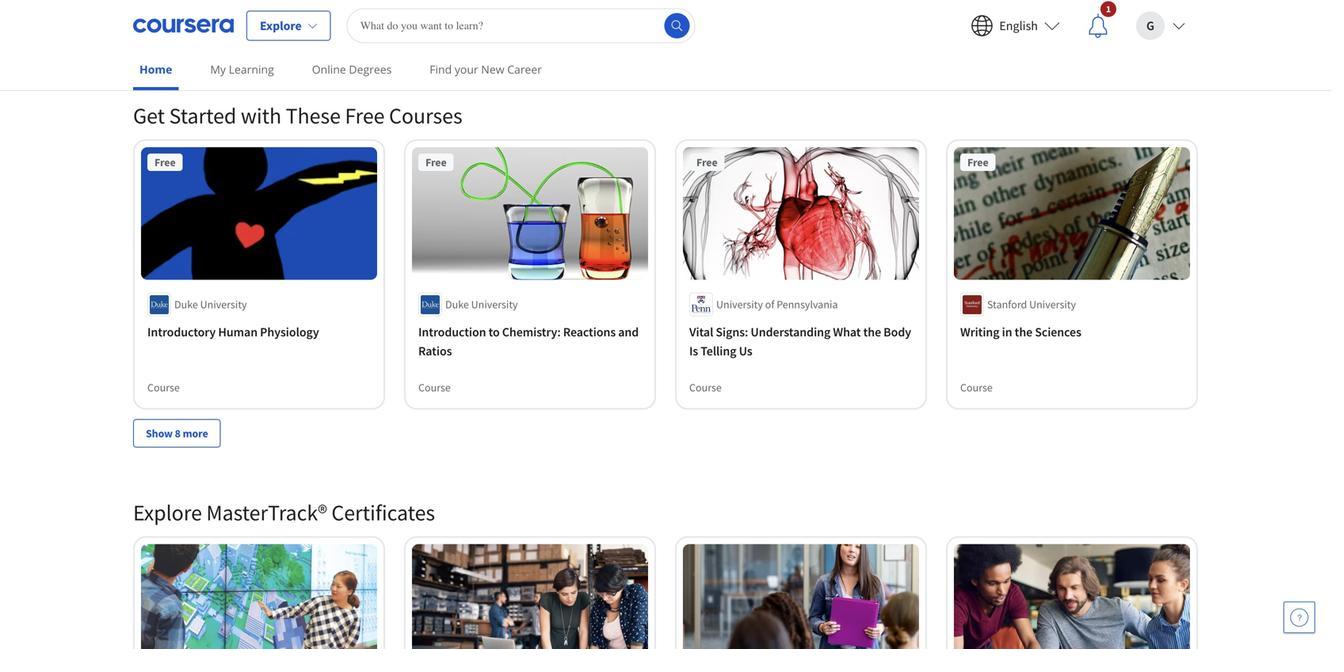 Task type: locate. For each thing, give the bounding box(es) containing it.
writing in the sciences
[[960, 325, 1081, 340]]

0 horizontal spatial duke
[[174, 298, 198, 312]]

0 horizontal spatial explore
[[133, 499, 202, 527]]

find
[[430, 62, 452, 77]]

course
[[147, 381, 180, 395], [418, 381, 451, 395], [689, 381, 722, 395], [960, 381, 993, 395]]

the right in at the right of the page
[[1015, 325, 1033, 340]]

understanding
[[751, 325, 831, 340]]

university for introduction
[[471, 298, 518, 312]]

g
[[1147, 18, 1154, 34]]

find your new career link
[[423, 52, 548, 87]]

1 the from the left
[[863, 325, 881, 340]]

university for writing
[[1029, 298, 1076, 312]]

duke for introduction
[[445, 298, 469, 312]]

to
[[489, 325, 500, 340]]

vital
[[689, 325, 713, 340]]

introductory
[[147, 325, 216, 340]]

4 course from the left
[[960, 381, 993, 395]]

writing
[[960, 325, 1000, 340]]

2 duke university from the left
[[445, 298, 518, 312]]

physiology
[[260, 325, 319, 340]]

1 vertical spatial explore
[[133, 499, 202, 527]]

my learning link
[[204, 52, 280, 87]]

explore
[[260, 18, 302, 34], [133, 499, 202, 527]]

with
[[241, 102, 281, 130]]

my learning
[[210, 62, 274, 77]]

the
[[863, 325, 881, 340], [1015, 325, 1033, 340]]

more
[[183, 427, 208, 441]]

university up introductory human physiology
[[200, 298, 247, 312]]

course down 'is' on the bottom of the page
[[689, 381, 722, 395]]

duke university for introductory
[[174, 298, 247, 312]]

university up sciences
[[1029, 298, 1076, 312]]

started
[[169, 102, 236, 130]]

duke university
[[174, 298, 247, 312], [445, 298, 518, 312]]

duke up introduction
[[445, 298, 469, 312]]

course down ratios
[[418, 381, 451, 395]]

reactions
[[563, 325, 616, 340]]

2 the from the left
[[1015, 325, 1033, 340]]

find your new career
[[430, 62, 542, 77]]

show 8 more
[[146, 427, 208, 441]]

2 duke from the left
[[445, 298, 469, 312]]

get started with these free courses collection element
[[124, 76, 1208, 474]]

home
[[139, 62, 172, 77]]

course down writing
[[960, 381, 993, 395]]

1 duke from the left
[[174, 298, 198, 312]]

northeastern university  earn an online master's in information systems  grow your tech leadership skills with a program under $24k learn more image
[[985, 0, 1123, 21]]

explore inside popup button
[[260, 18, 302, 34]]

of
[[765, 298, 774, 312]]

university
[[200, 298, 247, 312], [471, 298, 518, 312], [716, 298, 763, 312], [1029, 298, 1076, 312]]

online degrees
[[312, 62, 392, 77]]

the left body
[[863, 325, 881, 340]]

course for introductory human physiology
[[147, 381, 180, 395]]

1 course from the left
[[147, 381, 180, 395]]

my
[[210, 62, 226, 77]]

0 horizontal spatial duke university
[[174, 298, 247, 312]]

2 course from the left
[[418, 381, 451, 395]]

free
[[345, 102, 385, 130], [155, 155, 176, 170], [425, 155, 447, 170], [696, 155, 718, 170], [967, 155, 989, 170]]

university up signs: on the right of the page
[[716, 298, 763, 312]]

None search field
[[347, 8, 695, 43]]

duke up introductory
[[174, 298, 198, 312]]

career
[[507, 62, 542, 77]]

free for vital signs: understanding what the body is telling us
[[696, 155, 718, 170]]

learning
[[229, 62, 274, 77]]

telling
[[701, 344, 736, 359]]

course up "show"
[[147, 381, 180, 395]]

new
[[481, 62, 504, 77]]

duke university up introductory human physiology
[[174, 298, 247, 312]]

3 university from the left
[[716, 298, 763, 312]]

online
[[312, 62, 346, 77]]

university up "to" on the left of page
[[471, 298, 518, 312]]

courses
[[389, 102, 462, 130]]

1 horizontal spatial the
[[1015, 325, 1033, 340]]

4 university from the left
[[1029, 298, 1076, 312]]

1 duke university from the left
[[174, 298, 247, 312]]

is
[[689, 344, 698, 359]]

3 course from the left
[[689, 381, 722, 395]]

1
[[1106, 3, 1111, 15]]

introductory human physiology
[[147, 325, 319, 340]]

0 vertical spatial explore
[[260, 18, 302, 34]]

explore for explore
[[260, 18, 302, 34]]

introduction to chemistry:  reactions and ratios link
[[418, 323, 642, 361]]

free for introductory human physiology
[[155, 155, 176, 170]]

explore mastertrack® certificates
[[133, 499, 435, 527]]

vital signs: understanding what the body is telling us
[[689, 325, 911, 359]]

course for vital signs: understanding what the body is telling us
[[689, 381, 722, 395]]

explore for explore mastertrack® certificates
[[133, 499, 202, 527]]

show
[[146, 427, 173, 441]]

get started with these free courses
[[133, 102, 462, 130]]

1 horizontal spatial explore
[[260, 18, 302, 34]]

1 horizontal spatial duke university
[[445, 298, 518, 312]]

1 university from the left
[[200, 298, 247, 312]]

ratios
[[418, 344, 452, 359]]

1 horizontal spatial duke
[[445, 298, 469, 312]]

in
[[1002, 325, 1012, 340]]

your
[[455, 62, 478, 77]]

human
[[218, 325, 258, 340]]

0 horizontal spatial the
[[863, 325, 881, 340]]

2 university from the left
[[471, 298, 518, 312]]

duke
[[174, 298, 198, 312], [445, 298, 469, 312]]

duke for introductory
[[174, 298, 198, 312]]

duke university up "to" on the left of page
[[445, 298, 518, 312]]



Task type: describe. For each thing, give the bounding box(es) containing it.
online degrees link
[[306, 52, 398, 87]]

certificates
[[331, 499, 435, 527]]

stanford university
[[987, 298, 1076, 312]]

these
[[286, 102, 341, 130]]

signs:
[[716, 325, 748, 340]]

What do you want to learn? text field
[[347, 8, 695, 43]]

free for introduction to chemistry:  reactions and ratios
[[425, 155, 447, 170]]

what
[[833, 325, 861, 340]]

degrees
[[349, 62, 392, 77]]

and
[[618, 325, 639, 340]]

university for introductory
[[200, 298, 247, 312]]

body
[[884, 325, 911, 340]]

mastertrack®
[[206, 499, 327, 527]]

introduction to chemistry:  reactions and ratios
[[418, 325, 639, 359]]

explore button
[[246, 11, 331, 41]]

introduction
[[418, 325, 486, 340]]

us
[[739, 344, 752, 359]]

writing in the sciences link
[[960, 323, 1184, 342]]

home link
[[133, 52, 179, 90]]

vital signs: understanding what the body is telling us link
[[689, 323, 913, 361]]

chemistry:
[[502, 325, 561, 340]]

8
[[175, 427, 181, 441]]

free for writing in the sciences
[[967, 155, 989, 170]]

the inside the vital signs: understanding what the body is telling us
[[863, 325, 881, 340]]

get
[[133, 102, 165, 130]]

duke university for introduction
[[445, 298, 518, 312]]

english button
[[958, 0, 1073, 51]]

coursera image
[[133, 13, 234, 38]]

introductory human physiology link
[[147, 323, 371, 342]]

1 button
[[1073, 0, 1124, 51]]

course for introduction to chemistry:  reactions and ratios
[[418, 381, 451, 395]]

pennsylvania
[[777, 298, 838, 312]]

g button
[[1124, 0, 1198, 51]]

stanford
[[987, 298, 1027, 312]]

sciences
[[1035, 325, 1081, 340]]

university of pennsylvania
[[716, 298, 838, 312]]

help center image
[[1290, 609, 1309, 628]]

show 8 more button
[[133, 420, 221, 448]]

english
[[999, 18, 1038, 34]]

course for writing in the sciences
[[960, 381, 993, 395]]

explore mastertrack® certificates collection element
[[124, 474, 1208, 650]]



Task type: vqa. For each thing, say whether or not it's contained in the screenshot.
the Us
yes



